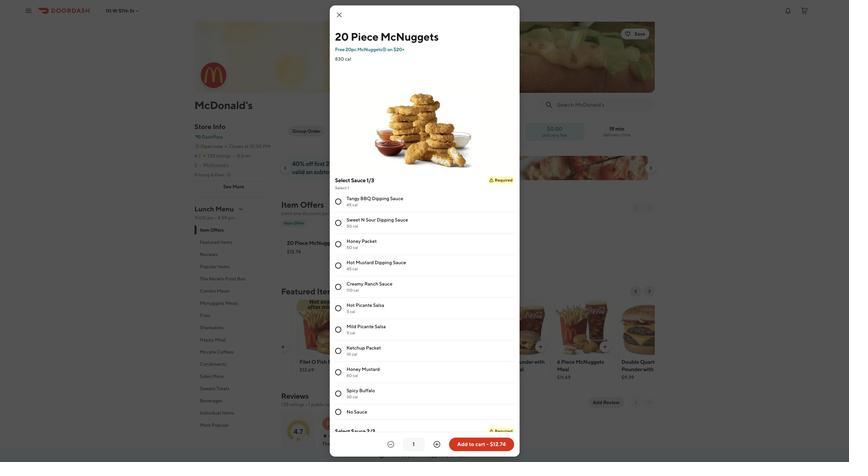 Task type: vqa. For each thing, say whether or not it's contained in the screenshot.
topmost PICANTE
yes



Task type: locate. For each thing, give the bounding box(es) containing it.
1 horizontal spatial featured items
[[281, 287, 338, 296]]

to inside 40% off first 2 orders up to $10 off with 40welcome, valid on subtotals $15
[[357, 160, 362, 167]]

item offer down the one on the left top of page
[[284, 221, 304, 226]]

45 inside hot mustard dipping sauce 45 cal
[[347, 267, 352, 272]]

1 horizontal spatial with
[[534, 359, 545, 366]]

packet for ketchup packet
[[366, 346, 381, 351]]

4:59
[[217, 215, 227, 221]]

ratings inside reviews 135 ratings • 1 public review
[[290, 402, 304, 408]]

5 inside hot picante salsa 5 cal
[[347, 309, 349, 314]]

add inside 'button'
[[593, 400, 602, 406]]

1 vertical spatial hot
[[347, 303, 355, 308]]

select down the $15
[[335, 177, 350, 184]]

50 up honey packet 50 cal
[[347, 224, 352, 229]]

Current quantity is 1 number field
[[407, 441, 421, 449]]

add item to cart image up 10
[[345, 344, 350, 350]]

reviews for reviews 135 ratings • 1 public review
[[281, 392, 309, 401]]

off right $10
[[374, 160, 382, 167]]

dipping up ranch
[[375, 260, 392, 265]]

40% off first 2 orders up to $10 off with 40welcome, valid on subtotals $15
[[292, 160, 437, 176]]

store info
[[194, 123, 226, 131]]

add left 'cart'
[[457, 441, 468, 448]]

1 delivery from the left
[[603, 132, 620, 138]]

with up next icon
[[643, 367, 654, 373]]

add item to cart image up 6 piece mcnuggets meal $11.69
[[602, 344, 608, 350]]

0 vertical spatial mcnuggetsⓡ
[[357, 47, 387, 52]]

add to cart - $12.74 button
[[449, 438, 514, 452]]

0 vertical spatial reviews
[[200, 252, 218, 257]]

min
[[615, 126, 625, 132]]

piece right "6"
[[561, 359, 575, 366]]

featured inside heading
[[281, 287, 315, 296]]

1 horizontal spatial on
[[387, 47, 393, 52]]

0 horizontal spatial 20pc
[[346, 47, 357, 52]]

cal down creamy
[[354, 288, 359, 293]]

mcdonald's up pricing & fees button
[[203, 163, 229, 168]]

0 horizontal spatial item offer
[[284, 221, 304, 226]]

salsa down hot picante salsa 5 cal
[[375, 324, 386, 330]]

0 horizontal spatial add
[[457, 441, 468, 448]]

0 vertical spatial 4.7
[[194, 153, 201, 159]]

0.6 mi
[[237, 153, 251, 159]]

add for add review
[[593, 400, 602, 406]]

reviews
[[200, 252, 218, 257], [281, 392, 309, 401]]

1 vertical spatial reviews
[[281, 392, 309, 401]]

meals
[[217, 289, 230, 294], [225, 301, 238, 306]]

0 horizontal spatial add item to cart image
[[345, 344, 350, 350]]

1 vertical spatial mustard
[[362, 367, 380, 372]]

sweet iced tea
[[428, 359, 464, 366]]

0 vertical spatial honey
[[347, 239, 361, 244]]

mcnuggetsⓡ inside '20 piece mcnuggets' dialog
[[357, 47, 387, 52]]

cal inside honey mustard 60 cal
[[353, 373, 358, 378]]

0 horizontal spatial order
[[308, 129, 321, 134]]

select
[[335, 177, 350, 184], [335, 185, 347, 191], [335, 429, 350, 435]]

2 select from the top
[[335, 185, 347, 191]]

1 honey from the top
[[347, 239, 361, 244]]

off
[[306, 160, 313, 167], [374, 160, 382, 167]]

0 horizontal spatial ratings
[[216, 153, 231, 159]]

20pc down current quantity is 1 "number field"
[[401, 452, 414, 459]]

next image
[[647, 400, 652, 406]]

hot picante salsa 5 cal
[[347, 303, 384, 314]]

1 select from the top
[[335, 177, 350, 184]]

0 horizontal spatial offer
[[294, 221, 304, 226]]

reviews inside button
[[200, 252, 218, 257]]

picante down creamy ranch sauce 110 cal
[[356, 303, 372, 308]]

honey packet 50 cal
[[347, 239, 377, 250]]

offers up discount
[[300, 200, 324, 210]]

0 vertical spatial 20 piece mcnuggets $12.74
[[287, 240, 337, 255]]

with left "6"
[[534, 359, 545, 366]]

1 horizontal spatial delivery
[[603, 132, 620, 138]]

item up "limit"
[[281, 200, 299, 210]]

hot down honey packet 50 cal
[[347, 260, 355, 265]]

1 vertical spatial featured items
[[281, 287, 338, 296]]

offers inside item offers limit one discount per order
[[300, 200, 324, 210]]

items inside "button"
[[218, 264, 230, 270]]

• left 0.6
[[233, 153, 235, 159]]

0 vertical spatial free
[[335, 47, 345, 52]]

1 vertical spatial 4.7
[[294, 428, 303, 436]]

30
[[347, 395, 352, 400]]

more up menu
[[233, 184, 244, 190]]

reviews button
[[194, 249, 273, 261]]

hot down 110
[[347, 303, 355, 308]]

mustard down ketchup packet 10 cal
[[362, 367, 380, 372]]

treats
[[216, 386, 230, 392]]

20pc
[[346, 47, 357, 52], [401, 452, 414, 459]]

2 hot from the top
[[347, 303, 355, 308]]

• closes at 10:30 pm
[[225, 144, 271, 149]]

items left 110
[[317, 287, 338, 296]]

sauce inside select sauce 1/3 select 1
[[351, 177, 366, 184]]

1 vertical spatial required
[[495, 429, 513, 434]]

1 required from the top
[[495, 178, 513, 183]]

2 quarter from the left
[[640, 359, 659, 366]]

hot for hot mustard dipping sauce
[[347, 260, 355, 265]]

tea
[[456, 359, 464, 366]]

more right sides
[[212, 374, 224, 379]]

19 min delivery time
[[603, 126, 631, 138]]

111 w 57th st button
[[106, 8, 140, 13]]

1 horizontal spatial ratings
[[290, 402, 304, 408]]

popular
[[200, 264, 217, 270], [212, 423, 229, 428]]

cal up mild
[[350, 309, 355, 314]]

0 vertical spatial featured items
[[200, 240, 233, 245]]

required inside select sauce 1/3 group
[[495, 178, 513, 183]]

st
[[130, 8, 134, 13]]

1 vertical spatial add
[[457, 441, 468, 448]]

spicy buffalo 30 cal
[[347, 388, 375, 400]]

1 vertical spatial item offer
[[364, 301, 384, 306]]

on inside 40% off first 2 orders up to $10 off with 40welcome, valid on subtotals $15
[[306, 169, 313, 176]]

previous button of carousel image
[[283, 165, 288, 171], [633, 205, 639, 211], [633, 289, 639, 294]]

20pc up 830 cal
[[346, 47, 357, 52]]

most popular
[[200, 423, 229, 428]]

on
[[387, 47, 393, 52], [306, 169, 313, 176], [451, 452, 457, 459]]

50 up hot mustard dipping sauce 45 cal
[[347, 245, 352, 250]]

2 horizontal spatial 20
[[364, 359, 371, 366]]

to inside button
[[469, 441, 474, 448]]

quarter
[[493, 359, 512, 366], [640, 359, 659, 366]]

honey down sweet n sour dipping sauce 50 cal
[[347, 239, 361, 244]]

0 horizontal spatial 1
[[308, 402, 310, 408]]

packet down sweet n sour dipping sauce 50 cal
[[362, 239, 377, 244]]

2 add item to cart image from the left
[[538, 344, 543, 350]]

cheese
[[493, 367, 511, 373], [655, 367, 673, 373]]

cal up creamy
[[353, 267, 358, 272]]

1 quarter from the left
[[493, 359, 512, 366]]

packet inside honey packet 50 cal
[[362, 239, 377, 244]]

order right group
[[308, 129, 321, 134]]

1/3
[[367, 177, 374, 184]]

item down 11:00 at the top left of the page
[[200, 228, 210, 233]]

cal inside "mild picante salsa 5 cal"
[[350, 331, 355, 336]]

1 horizontal spatial order
[[388, 434, 399, 439]]

1 horizontal spatial off
[[374, 160, 382, 167]]

o
[[312, 359, 316, 366]]

cal inside creamy ranch sauce 110 cal
[[354, 288, 359, 293]]

$12.74
[[287, 249, 301, 255], [364, 368, 378, 373], [490, 441, 506, 448]]

offer down the one on the left top of page
[[294, 221, 304, 226]]

add item to cart image up 'quarter pounder with cheese meal'
[[538, 344, 543, 350]]

hot inside hot picante salsa 5 cal
[[347, 303, 355, 308]]

salsa inside hot picante salsa 5 cal
[[373, 303, 384, 308]]

1 horizontal spatial add item to cart image
[[538, 344, 543, 350]]

pounder inside 'quarter pounder with cheese meal'
[[513, 359, 533, 366]]

1 cheese from the left
[[493, 367, 511, 373]]

quarter pounder with cheese meal
[[493, 359, 545, 373]]

offers down 11:00 am - 4:59 pm
[[210, 228, 224, 233]]

50 inside sweet n sour dipping sauce 50 cal
[[347, 224, 352, 229]]

1 for select
[[348, 185, 349, 191]]

1 vertical spatial 5
[[347, 331, 349, 336]]

1 horizontal spatial see
[[431, 441, 439, 446]]

45 inside tangy bbq dipping sauce 45 cal
[[347, 202, 352, 208]]

piece inside 6 piece mcnuggets meal $11.69
[[561, 359, 575, 366]]

see all link
[[425, 414, 451, 462]]

$9.39
[[622, 375, 634, 380]]

free
[[335, 47, 345, 52], [389, 452, 400, 459]]

1 vertical spatial -
[[487, 441, 489, 448]]

4.7 up $
[[194, 153, 201, 159]]

1 vertical spatial on
[[306, 169, 313, 176]]

2 horizontal spatial with
[[643, 367, 654, 373]]

pricing & fees
[[194, 172, 225, 178]]

20pc inside '20 piece mcnuggets' dialog
[[346, 47, 357, 52]]

open
[[201, 144, 213, 149]]

mcdonald's image
[[194, 22, 655, 93], [201, 62, 226, 88]]

popular down individual items
[[212, 423, 229, 428]]

off left 'first'
[[306, 160, 313, 167]]

sauce
[[351, 177, 366, 184], [390, 196, 403, 201], [395, 217, 408, 223], [393, 260, 406, 265], [379, 281, 393, 287], [354, 410, 367, 415], [351, 429, 366, 435]]

dipping inside sweet n sour dipping sauce 50 cal
[[377, 217, 394, 223]]

delivery inside the $0.00 delivery fee
[[542, 132, 560, 138]]

0 vertical spatial salsa
[[373, 303, 384, 308]]

dipping right bbq
[[372, 196, 389, 201]]

see left all
[[431, 441, 439, 446]]

select left 11/11/23 at left bottom
[[335, 429, 350, 435]]

• right 11/11/23 at left bottom
[[366, 434, 368, 439]]

mustard inside hot mustard dipping sauce 45 cal
[[356, 260, 374, 265]]

11:00
[[194, 215, 206, 221]]

1 vertical spatial 1
[[308, 402, 310, 408]]

1 horizontal spatial more
[[233, 184, 244, 190]]

0 horizontal spatial free
[[335, 47, 345, 52]]

info
[[213, 123, 226, 131]]

first
[[314, 160, 325, 167]]

packet inside ketchup packet 10 cal
[[366, 346, 381, 351]]

next button of carousel image
[[648, 165, 654, 171], [647, 205, 652, 211]]

coffees
[[217, 350, 234, 355]]

dipping right sour
[[377, 217, 394, 223]]

2 honey from the top
[[347, 367, 361, 372]]

mcnuggetsⓡ down increase quantity by 1 icon
[[416, 452, 450, 459]]

45 up creamy
[[347, 267, 352, 272]]

0 horizontal spatial on
[[306, 169, 313, 176]]

free up 830
[[335, 47, 345, 52]]

0 horizontal spatial mcnuggetsⓡ
[[357, 47, 387, 52]]

20 down "limit"
[[287, 240, 294, 246]]

meals up fries button
[[225, 301, 238, 306]]

1 horizontal spatial 135
[[281, 402, 289, 408]]

sweet for sweet iced tea
[[428, 359, 443, 366]]

shareables
[[200, 325, 224, 331]]

50
[[347, 224, 352, 229], [347, 245, 352, 250]]

picante inside "mild picante salsa 5 cal"
[[357, 324, 374, 330]]

- right am
[[214, 215, 216, 221]]

double quarter pounder with cheese $9.39
[[622, 359, 673, 380]]

add item to cart image
[[345, 344, 350, 350], [538, 344, 543, 350], [602, 344, 608, 350]]

cal up hot mustard dipping sauce 45 cal
[[353, 245, 358, 250]]

cal inside hot mustard dipping sauce 45 cal
[[353, 267, 358, 272]]

$12.74 inside button
[[490, 441, 506, 448]]

0 vertical spatial popular
[[200, 264, 217, 270]]

mild
[[347, 324, 356, 330]]

0 vertical spatial featured
[[200, 240, 220, 245]]

mccafe
[[200, 350, 216, 355]]

1 vertical spatial to
[[469, 441, 474, 448]]

1 horizontal spatial featured
[[281, 287, 315, 296]]

meals inside mcnuggets meals button
[[225, 301, 238, 306]]

2/3
[[367, 429, 375, 435]]

sweet inside sweet n sour dipping sauce 50 cal
[[347, 217, 360, 223]]

0 horizontal spatial 20
[[287, 240, 294, 246]]

hot inside hot mustard dipping sauce 45 cal
[[347, 260, 355, 265]]

mcnuggets inside 6 piece mcnuggets meal $11.69
[[576, 359, 604, 366]]

to left 'cart'
[[469, 441, 474, 448]]

cal inside ketchup packet 10 cal
[[352, 352, 357, 357]]

- right 'cart'
[[487, 441, 489, 448]]

1 horizontal spatial cheese
[[655, 367, 673, 373]]

1 inside reviews 135 ratings • 1 public review
[[308, 402, 310, 408]]

20 down close 20 piece mcnuggets icon
[[335, 30, 349, 43]]

featured
[[200, 240, 220, 245], [281, 287, 315, 296]]

select sauce 1/3 select 1
[[335, 177, 374, 191]]

featured inside button
[[200, 240, 220, 245]]

mustard inside honey mustard 60 cal
[[362, 367, 380, 372]]

$20+ down 20 piece mcnuggets
[[394, 47, 405, 52]]

20 piece mcnuggets $12.74 down discount
[[287, 240, 337, 255]]

0 vertical spatial select
[[335, 177, 350, 184]]

2 vertical spatial previous button of carousel image
[[633, 289, 639, 294]]

see
[[223, 184, 232, 190], [431, 441, 439, 446]]

0 vertical spatial 135
[[208, 153, 215, 159]]

more for sides more
[[212, 374, 224, 379]]

dipping for bbq
[[372, 196, 389, 201]]

item inside item offers limit one discount per order
[[281, 200, 299, 210]]

cal up honey packet 50 cal
[[353, 224, 358, 229]]

see inside button
[[223, 184, 232, 190]]

5 right of
[[295, 449, 297, 454]]

featured items inside button
[[200, 240, 233, 245]]

1 vertical spatial 135
[[281, 402, 289, 408]]

0 vertical spatial offers
[[300, 200, 324, 210]]

0 horizontal spatial featured items
[[200, 240, 233, 245]]

picante right mild
[[357, 324, 374, 330]]

picante
[[356, 303, 372, 308], [357, 324, 374, 330]]

all
[[440, 441, 446, 446]]

1 horizontal spatial 20pc
[[401, 452, 414, 459]]

honey for honey packet
[[347, 239, 361, 244]]

None radio
[[335, 199, 341, 205], [335, 284, 341, 290], [335, 305, 341, 312], [335, 370, 341, 376], [335, 199, 341, 205], [335, 284, 341, 290], [335, 305, 341, 312], [335, 370, 341, 376]]

meals for combo meals
[[217, 289, 230, 294]]

on inside '20 piece mcnuggets' dialog
[[387, 47, 393, 52]]

0 horizontal spatial pounder
[[513, 359, 533, 366]]

4.7
[[194, 153, 201, 159], [294, 428, 303, 436]]

1 hot from the top
[[347, 260, 355, 265]]

sweet inside button
[[428, 359, 443, 366]]

0 vertical spatial to
[[357, 160, 362, 167]]

5 down mild
[[347, 331, 349, 336]]

group order
[[292, 129, 321, 134]]

2 50 from the top
[[347, 245, 352, 250]]

to right up
[[357, 160, 362, 167]]

1 up tangy
[[348, 185, 349, 191]]

cal inside spicy buffalo 30 cal
[[353, 395, 358, 400]]

0 vertical spatial pounder
[[513, 359, 533, 366]]

most
[[200, 423, 211, 428]]

picante for hot
[[356, 303, 372, 308]]

popular inside "button"
[[200, 264, 217, 270]]

0 vertical spatial more
[[233, 184, 244, 190]]

0 horizontal spatial $20+
[[394, 47, 405, 52]]

1 vertical spatial 45
[[347, 267, 352, 272]]

2 delivery from the left
[[542, 132, 560, 138]]

to
[[357, 160, 362, 167], [469, 441, 474, 448]]

quarter pounder with cheese meal image
[[490, 300, 550, 357]]

sauce inside hot mustard dipping sauce 45 cal
[[393, 260, 406, 265]]

1 add item to cart image from the left
[[345, 344, 350, 350]]

add inside button
[[457, 441, 468, 448]]

cal right 60
[[353, 373, 358, 378]]

0 items, open order cart image
[[801, 7, 809, 15]]

0 vertical spatial 20pc
[[346, 47, 357, 52]]

items up reviews button
[[221, 240, 233, 245]]

piece up 830 cal
[[351, 30, 379, 43]]

135 down reviews link
[[281, 402, 289, 408]]

1 45 from the top
[[347, 202, 352, 208]]

0 vertical spatial packet
[[362, 239, 377, 244]]

popular items button
[[194, 261, 273, 273]]

2 vertical spatial dipping
[[375, 260, 392, 265]]

0 vertical spatial see
[[223, 184, 232, 190]]

135 up $ • mcdonald's
[[208, 153, 215, 159]]

free 20pc mcnuggetsⓡ on $20+ inside '20 piece mcnuggets' dialog
[[335, 47, 405, 52]]

0 horizontal spatial reviews
[[200, 252, 218, 257]]

None radio
[[335, 220, 341, 226], [335, 241, 341, 248], [335, 263, 341, 269], [335, 327, 341, 333], [335, 348, 341, 354], [335, 391, 341, 397], [335, 220, 341, 226], [335, 241, 341, 248], [335, 263, 341, 269], [335, 327, 341, 333], [335, 348, 341, 354], [335, 391, 341, 397]]

2 45 from the top
[[347, 267, 352, 272]]

more
[[233, 184, 244, 190], [212, 374, 224, 379]]

pounder
[[513, 359, 533, 366], [622, 367, 642, 373]]

1 horizontal spatial quarter
[[640, 359, 659, 366]]

item offers
[[200, 228, 224, 233]]

order inside button
[[308, 129, 321, 134]]

• inside reviews 135 ratings • 1 public review
[[305, 402, 307, 408]]

mustard down honey packet 50 cal
[[356, 260, 374, 265]]

offer
[[294, 221, 304, 226], [373, 301, 384, 306]]

$15
[[340, 169, 349, 176]]

20 piece mcnuggets $12.74
[[287, 240, 337, 255], [364, 359, 414, 373]]

up
[[349, 160, 356, 167]]

ratings down now
[[216, 153, 231, 159]]

meals inside the 'combo meals' "button"
[[217, 289, 230, 294]]

free 20pc mcnuggetsⓡ on $20+ down 20 piece mcnuggets
[[335, 47, 405, 52]]

dipping for mustard
[[375, 260, 392, 265]]

1 vertical spatial pounder
[[622, 367, 642, 373]]

hot
[[347, 260, 355, 265], [347, 303, 355, 308]]

with right $10
[[383, 160, 395, 167]]

diet coke® image
[[232, 300, 292, 357]]

1 horizontal spatial offers
[[300, 200, 324, 210]]

offers for item offers limit one discount per order
[[300, 200, 324, 210]]

20 piece mcnuggets
[[335, 30, 439, 43]]

60
[[347, 373, 352, 378]]

0 vertical spatial with
[[383, 160, 395, 167]]

1 vertical spatial 20
[[287, 240, 294, 246]]

free 20pc mcnuggetsⓡ on $20+ down increase quantity by 1 icon
[[389, 452, 471, 459]]

0 vertical spatial meals
[[217, 289, 230, 294]]

sweet iced tea button
[[425, 300, 486, 384]]

1 horizontal spatial mcnuggetsⓡ
[[416, 452, 450, 459]]

1 horizontal spatial $12.74
[[364, 368, 378, 373]]

add item to cart image for filet o fish meal
[[345, 344, 350, 350]]

offer down creamy ranch sauce 110 cal
[[373, 301, 384, 306]]

5 up mild
[[347, 309, 349, 314]]

1 horizontal spatial reviews
[[281, 392, 309, 401]]

reviews inside reviews 135 ratings • 1 public review
[[281, 392, 309, 401]]

double
[[622, 359, 639, 366]]

spicy
[[347, 388, 358, 394]]

dipping inside hot mustard dipping sauce 45 cal
[[375, 260, 392, 265]]

sweet left n
[[347, 217, 360, 223]]

2 horizontal spatial $12.74
[[490, 441, 506, 448]]

1 50 from the top
[[347, 224, 352, 229]]

free down 'decrease quantity by 1' icon at the bottom left
[[389, 452, 400, 459]]

20
[[335, 30, 349, 43], [287, 240, 294, 246], [364, 359, 371, 366]]

20 up honey mustard 60 cal
[[364, 359, 371, 366]]

1 vertical spatial 50
[[347, 245, 352, 250]]

20 piece mcnuggets image
[[361, 300, 421, 357]]

0 vertical spatial sweet
[[347, 217, 360, 223]]

1 inside select sauce 1/3 select 1
[[348, 185, 349, 191]]

3 select from the top
[[335, 429, 350, 435]]

items up most popular button
[[222, 411, 234, 416]]

item
[[281, 200, 299, 210], [284, 221, 293, 226], [200, 228, 210, 233], [364, 301, 373, 306]]

ratings down reviews link
[[290, 402, 304, 408]]

mcdonald's up info
[[194, 99, 253, 112]]

mcdonald's
[[194, 99, 253, 112], [203, 163, 229, 168]]

1 horizontal spatial $20+
[[458, 452, 471, 459]]

1 horizontal spatial sweet
[[428, 359, 443, 366]]

1 horizontal spatial item offer
[[364, 301, 384, 306]]

- inside button
[[487, 441, 489, 448]]

add left review
[[593, 400, 602, 406]]

45 for hot mustard dipping sauce
[[347, 267, 352, 272]]

reviews down $13.69
[[281, 392, 309, 401]]

meals for mcnuggets meals
[[225, 301, 238, 306]]

1 vertical spatial previous button of carousel image
[[633, 205, 639, 211]]

1 vertical spatial dipping
[[377, 217, 394, 223]]

cal down tangy
[[353, 202, 358, 208]]

order
[[330, 211, 342, 216]]

add for add to cart - $12.74
[[457, 441, 468, 448]]

item offers heading
[[281, 199, 324, 210]]

delivery left time
[[603, 132, 620, 138]]

sides more button
[[194, 371, 273, 383]]

0 vertical spatial 50
[[347, 224, 352, 229]]

piece
[[351, 30, 379, 43], [295, 240, 308, 246], [372, 359, 385, 366], [561, 359, 575, 366]]

0 vertical spatial $12.74
[[287, 249, 301, 255]]

0 horizontal spatial off
[[306, 160, 313, 167]]

1 left the public
[[308, 402, 310, 408]]

group
[[292, 129, 307, 134]]

reviews up the popular items
[[200, 252, 218, 257]]

cal right 30
[[353, 395, 358, 400]]

0 vertical spatial add
[[593, 400, 602, 406]]

1 vertical spatial 20 piece mcnuggets $12.74
[[364, 359, 414, 373]]

honey inside honey packet 50 cal
[[347, 239, 361, 244]]

2 cheese from the left
[[655, 367, 673, 373]]

4.7 up of 5 stars
[[294, 428, 303, 436]]

delivery down $0.00
[[542, 132, 560, 138]]

packet right ketchup
[[366, 346, 381, 351]]

public
[[311, 402, 325, 408]]

1 vertical spatial honey
[[347, 367, 361, 372]]

sweet left iced in the right bottom of the page
[[428, 359, 443, 366]]

mcnuggetsⓡ down 20 piece mcnuggets
[[357, 47, 387, 52]]

sweet for sweet n sour dipping sauce 50 cal
[[347, 217, 360, 223]]

3 add item to cart image from the left
[[602, 344, 608, 350]]

5 inside "mild picante salsa 5 cal"
[[347, 331, 349, 336]]

salsa inside "mild picante salsa 5 cal"
[[375, 324, 386, 330]]

$13.69
[[300, 368, 314, 373]]

honey inside honey mustard 60 cal
[[347, 367, 361, 372]]

order up 'decrease quantity by 1' icon at the bottom left
[[388, 434, 399, 439]]

picante inside hot picante salsa 5 cal
[[356, 303, 372, 308]]

select for select sauce 1/3 select 1
[[335, 177, 350, 184]]

sweets
[[200, 386, 215, 392]]

item offer
[[284, 221, 304, 226], [364, 301, 384, 306]]

0 vertical spatial 5
[[347, 309, 349, 314]]

doordash
[[369, 434, 387, 439]]

1 horizontal spatial 1
[[348, 185, 349, 191]]

quarter inside 'quarter pounder with cheese meal'
[[493, 359, 512, 366]]

popular up 'the'
[[200, 264, 217, 270]]

am
[[207, 215, 213, 221]]

see down fees
[[223, 184, 232, 190]]

dipping inside tangy bbq dipping sauce 45 cal
[[372, 196, 389, 201]]



Task type: describe. For each thing, give the bounding box(es) containing it.
ketchup packet 10 cal
[[347, 346, 381, 357]]

notification bell image
[[784, 7, 792, 15]]

items for individual items button
[[222, 411, 234, 416]]

items for featured items button
[[221, 240, 233, 245]]

popular inside button
[[212, 423, 229, 428]]

cal inside sweet n sour dipping sauce 50 cal
[[353, 224, 358, 229]]

0 vertical spatial previous button of carousel image
[[283, 165, 288, 171]]

11/11/23
[[351, 434, 365, 439]]

the
[[200, 276, 208, 282]]

review
[[325, 402, 340, 408]]

2 vertical spatial 5
[[295, 449, 297, 454]]

picante for mild
[[357, 324, 374, 330]]

mustard for honey
[[362, 367, 380, 372]]

shareables button
[[194, 322, 273, 334]]

most popular button
[[194, 419, 273, 432]]

select for select sauce 2/3
[[335, 429, 350, 435]]

0 vertical spatial -
[[214, 215, 216, 221]]

$
[[194, 163, 197, 168]]

combo
[[200, 289, 216, 294]]

filet o fish meal image
[[297, 300, 357, 357]]

next button of carousel image
[[647, 289, 652, 294]]

double quarter pounder with cheese image
[[619, 300, 679, 357]]

w
[[112, 8, 118, 13]]

1 horizontal spatial 20 piece mcnuggets $12.74
[[364, 359, 414, 373]]

cal right 830
[[345, 56, 351, 62]]

1 horizontal spatial 4.7
[[294, 428, 303, 436]]

1 vertical spatial $20+
[[458, 452, 471, 459]]

subtotals
[[314, 169, 339, 176]]

cal inside hot picante salsa 5 cal
[[350, 309, 355, 314]]

5 for mild picante salsa
[[347, 331, 349, 336]]

fee
[[560, 132, 567, 138]]

$0.00
[[547, 126, 563, 132]]

creamy ranch sauce 110 cal
[[347, 281, 393, 293]]

creamy
[[347, 281, 364, 287]]

5 for hot picante salsa
[[347, 309, 349, 314]]

increase quantity by 1 image
[[433, 441, 441, 449]]

salsa for hot picante salsa
[[373, 303, 384, 308]]

cart
[[476, 441, 485, 448]]

1 vertical spatial free
[[389, 452, 400, 459]]

free inside '20 piece mcnuggets' dialog
[[335, 47, 345, 52]]

time
[[621, 132, 631, 138]]

featured items heading
[[281, 286, 338, 297]]

add item to cart image
[[280, 344, 286, 350]]

11:00 am - 4:59 pm
[[194, 215, 235, 221]]

1 vertical spatial mcdonald's
[[203, 163, 229, 168]]

packet for honey packet
[[362, 239, 377, 244]]

dashpass
[[202, 134, 223, 140]]

pricing & fees button
[[194, 172, 232, 178]]

filet o fish meal $13.69
[[300, 359, 340, 373]]

0 horizontal spatial 4.7
[[194, 153, 201, 159]]

add item to cart image for 6 piece mcnuggets meal
[[602, 344, 608, 350]]

happy
[[200, 337, 214, 343]]

limit
[[281, 211, 292, 216]]

per
[[322, 211, 329, 216]]

lunch menu
[[194, 205, 234, 213]]

of 5 stars
[[290, 449, 306, 454]]

meal inside 'quarter pounder with cheese meal'
[[512, 367, 524, 373]]

1 vertical spatial 20pc
[[401, 452, 414, 459]]

1 vertical spatial mcnuggetsⓡ
[[416, 452, 450, 459]]

with inside 40% off first 2 orders up to $10 off with 40welcome, valid on subtotals $15
[[383, 160, 395, 167]]

0.6
[[237, 153, 244, 159]]

salsa for mild picante salsa
[[375, 324, 386, 330]]

decrease quantity by 1 image
[[387, 441, 395, 449]]

sauce inside tangy bbq dipping sauce 45 cal
[[390, 196, 403, 201]]

6 piece mcnuggets meal image
[[555, 300, 615, 357]]

sauce inside creamy ranch sauce 110 cal
[[379, 281, 393, 287]]

close 20 piece mcnuggets image
[[335, 11, 343, 19]]

happy meal button
[[194, 334, 273, 346]]

mcnuggets
[[200, 301, 224, 306]]

fees
[[215, 172, 225, 178]]

meal inside 6 piece mcnuggets meal $11.69
[[557, 367, 569, 373]]

10
[[347, 352, 351, 357]]

cheese inside the double quarter pounder with cheese $9.39
[[655, 367, 673, 373]]

0 vertical spatial offer
[[294, 221, 304, 226]]

buffalo
[[359, 388, 375, 394]]

0 vertical spatial ratings
[[216, 153, 231, 159]]

&
[[211, 172, 214, 178]]

1 for reviews
[[308, 402, 310, 408]]

45 for tangy bbq dipping sauce
[[347, 202, 352, 208]]

beverages button
[[194, 395, 273, 407]]

select sauce 2/3
[[335, 429, 375, 435]]

Item Search search field
[[557, 101, 649, 109]]

piece down ketchup packet 10 cal
[[372, 359, 385, 366]]

sweets treats
[[200, 386, 230, 392]]

fries button
[[194, 310, 273, 322]]

2 required from the top
[[495, 429, 513, 434]]

1 vertical spatial free 20pc mcnuggetsⓡ on $20+
[[389, 452, 471, 459]]

kerwin
[[209, 276, 224, 282]]

hot for hot picante salsa
[[347, 303, 355, 308]]

• doordash order
[[366, 434, 399, 439]]

meal inside "filet o fish meal $13.69"
[[328, 359, 340, 366]]

condiments
[[200, 362, 226, 367]]

tangy
[[347, 196, 360, 201]]

see for see all
[[431, 441, 439, 446]]

fries
[[200, 313, 210, 318]]

piece inside dialog
[[351, 30, 379, 43]]

offers for item offers
[[210, 228, 224, 233]]

piece down the one on the left top of page
[[295, 240, 308, 246]]

featured items button
[[194, 236, 273, 249]]

cal inside tangy bbq dipping sauce 45 cal
[[353, 202, 358, 208]]

50 inside honey packet 50 cal
[[347, 245, 352, 250]]

2 vertical spatial 20
[[364, 359, 371, 366]]

honey for honey mustard
[[347, 367, 361, 372]]

items inside heading
[[317, 287, 338, 296]]

mustard for hot
[[356, 260, 374, 265]]

6
[[557, 359, 560, 366]]

add review
[[593, 400, 620, 406]]

No Sauce radio
[[335, 409, 341, 415]]

pm
[[228, 215, 235, 221]]

the kerwin frost box button
[[194, 273, 273, 285]]

• right now
[[225, 144, 227, 149]]

pm
[[263, 144, 271, 149]]

1 vertical spatial next button of carousel image
[[647, 205, 652, 211]]

see more button
[[195, 181, 273, 192]]

quarter pounder with cheese meal button
[[490, 300, 550, 384]]

the kerwin frost box
[[200, 276, 246, 282]]

0 vertical spatial next button of carousel image
[[648, 165, 654, 171]]

see more
[[223, 184, 244, 190]]

p
[[327, 420, 331, 428]]

hot mustard dipping sauce 45 cal
[[347, 260, 406, 272]]

20 piece mcnuggets dialog
[[330, 5, 520, 462]]

see all
[[431, 441, 446, 446]]

item down creamy ranch sauce 110 cal
[[364, 301, 373, 306]]

save button
[[621, 28, 649, 39]]

sweet n sour dipping sauce 50 cal
[[347, 217, 408, 229]]

open menu image
[[24, 7, 33, 15]]

box
[[237, 276, 246, 282]]

with inside 'quarter pounder with cheese meal'
[[534, 359, 545, 366]]

111
[[106, 8, 111, 13]]

mi
[[245, 153, 251, 159]]

reviews link
[[281, 392, 309, 401]]

more for see more
[[233, 184, 244, 190]]

select sauce 1/3 group
[[335, 177, 514, 420]]

$20+ inside '20 piece mcnuggets' dialog
[[394, 47, 405, 52]]

item down "limit"
[[284, 221, 293, 226]]

lunch
[[194, 205, 214, 213]]

20 inside dialog
[[335, 30, 349, 43]]

of
[[290, 449, 294, 454]]

1 off from the left
[[306, 160, 313, 167]]

40welcome,
[[396, 160, 437, 167]]

2 off from the left
[[374, 160, 382, 167]]

ranch
[[365, 281, 378, 287]]

items for popular items "button"
[[218, 264, 230, 270]]

filet
[[300, 359, 311, 366]]

delivery inside 19 min delivery time
[[603, 132, 620, 138]]

2 horizontal spatial on
[[451, 452, 457, 459]]

mcnuggets inside dialog
[[381, 30, 439, 43]]

$ • mcdonald's
[[194, 163, 229, 168]]

• right $
[[199, 163, 201, 168]]

0 vertical spatial mcdonald's
[[194, 99, 253, 112]]

see for see more
[[223, 184, 232, 190]]

1 vertical spatial $12.74
[[364, 368, 378, 373]]

1 vertical spatial offer
[[373, 301, 384, 306]]

quarter inside the double quarter pounder with cheese $9.39
[[640, 359, 659, 366]]

previous image
[[633, 400, 639, 406]]

orders
[[330, 160, 347, 167]]

40%
[[292, 160, 305, 167]]

sour
[[366, 217, 376, 223]]

sauce inside sweet n sour dipping sauce 50 cal
[[395, 217, 408, 223]]

happy meal
[[200, 337, 226, 343]]

with inside the double quarter pounder with cheese $9.39
[[643, 367, 654, 373]]

now
[[214, 144, 223, 149]]

menu
[[216, 205, 234, 213]]

add item to cart image for quarter pounder with cheese meal
[[538, 344, 543, 350]]

save
[[635, 31, 645, 37]]

$0.00 delivery fee
[[542, 126, 567, 138]]

cheese inside 'quarter pounder with cheese meal'
[[493, 367, 511, 373]]

0 horizontal spatial 135
[[208, 153, 215, 159]]

pounder inside the double quarter pounder with cheese $9.39
[[622, 367, 642, 373]]

reviews for reviews
[[200, 252, 218, 257]]

sweet iced tea image
[[426, 300, 486, 357]]

135 inside reviews 135 ratings • 1 public review
[[281, 402, 289, 408]]

cal inside honey packet 50 cal
[[353, 245, 358, 250]]

closes
[[229, 144, 243, 149]]



